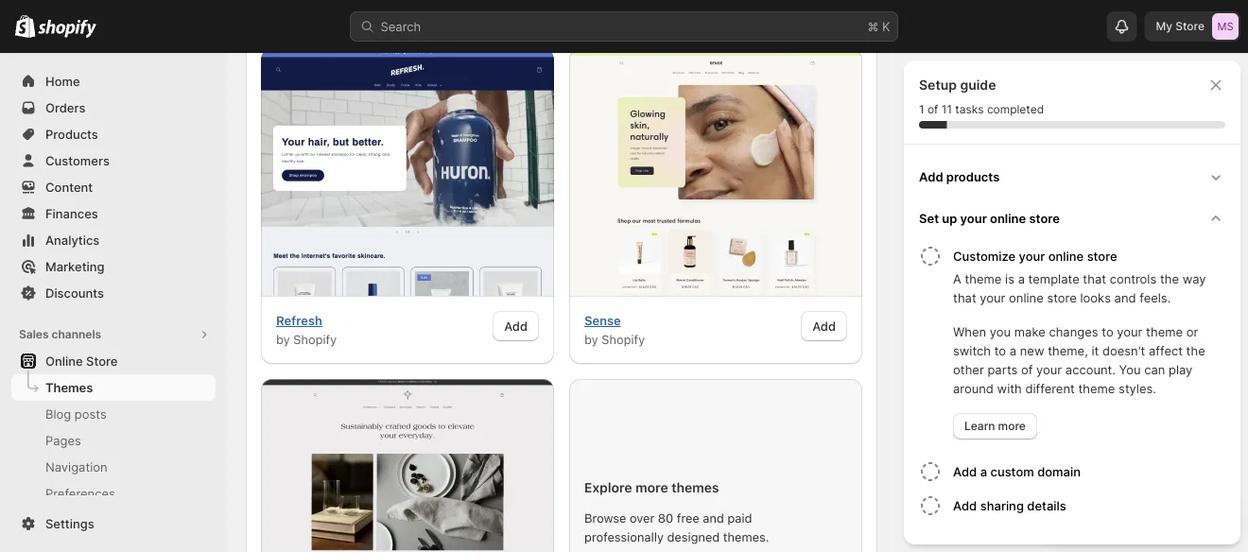 Task type: locate. For each thing, give the bounding box(es) containing it.
finances link
[[11, 200, 216, 227]]

that
[[1083, 271, 1106, 286], [953, 290, 976, 305]]

analytics
[[45, 233, 100, 247]]

a right is
[[1018, 271, 1025, 286]]

0 horizontal spatial to
[[994, 343, 1006, 358]]

more
[[998, 419, 1026, 433]]

store inside a theme is a template that controls the way that your online store looks and feels.
[[1047, 290, 1077, 305]]

the up feels.
[[1160, 271, 1179, 286]]

your
[[960, 211, 987, 226], [1019, 249, 1045, 263], [980, 290, 1006, 305], [1117, 324, 1143, 339], [1036, 362, 1062, 377]]

that down a
[[953, 290, 976, 305]]

customize
[[953, 249, 1016, 263]]

2 vertical spatial online
[[1009, 290, 1044, 305]]

marketing link
[[11, 253, 216, 280]]

add a custom domain button
[[953, 455, 1233, 489]]

0 horizontal spatial the
[[1160, 271, 1179, 286]]

store down template
[[1047, 290, 1077, 305]]

1 vertical spatial to
[[994, 343, 1006, 358]]

you
[[1119, 362, 1141, 377]]

1 of 11 tasks completed
[[919, 103, 1044, 116]]

1 horizontal spatial of
[[1021, 362, 1033, 377]]

1 vertical spatial online
[[1048, 249, 1084, 263]]

2 horizontal spatial a
[[1018, 271, 1025, 286]]

customers link
[[11, 148, 216, 174]]

add up set in the right of the page
[[919, 169, 943, 184]]

add for add a custom domain
[[953, 464, 977, 479]]

add right mark add a custom domain as done icon
[[953, 464, 977, 479]]

home link
[[11, 68, 216, 95]]

your inside a theme is a template that controls the way that your online store looks and feels.
[[980, 290, 1006, 305]]

themes link
[[11, 374, 216, 401]]

add sharing details
[[953, 498, 1066, 513]]

can
[[1144, 362, 1165, 377]]

0 vertical spatial a
[[1018, 271, 1025, 286]]

posts
[[75, 407, 107, 421]]

0 vertical spatial online
[[990, 211, 1026, 226]]

theme down account.
[[1078, 381, 1115, 396]]

analytics link
[[11, 227, 216, 253]]

my store image
[[1212, 13, 1239, 40]]

your up template
[[1019, 249, 1045, 263]]

0 vertical spatial store
[[1029, 211, 1060, 226]]

settings
[[45, 516, 94, 531]]

0 vertical spatial the
[[1160, 271, 1179, 286]]

the inside when you make changes to your theme or switch to a new theme, it doesn't affect the other parts of your account. you can play around with different theme styles.
[[1186, 343, 1205, 358]]

1 vertical spatial a
[[1010, 343, 1017, 358]]

1
[[919, 103, 924, 116]]

1 horizontal spatial theme
[[1078, 381, 1115, 396]]

1 vertical spatial add
[[953, 464, 977, 479]]

a left new
[[1010, 343, 1017, 358]]

mark add a custom domain as done image
[[919, 461, 942, 483]]

custom
[[991, 464, 1034, 479]]

of
[[928, 103, 938, 116], [1021, 362, 1033, 377]]

1 horizontal spatial that
[[1083, 271, 1106, 286]]

store up customize your online store
[[1029, 211, 1060, 226]]

theme up affect on the bottom of page
[[1146, 324, 1183, 339]]

store up controls
[[1087, 249, 1117, 263]]

1 vertical spatial the
[[1186, 343, 1205, 358]]

of down new
[[1021, 362, 1033, 377]]

add products
[[919, 169, 1000, 184]]

to down you
[[994, 343, 1006, 358]]

that up looks
[[1083, 271, 1106, 286]]

to up doesn't
[[1102, 324, 1114, 339]]

add right mark add sharing details as done icon
[[953, 498, 977, 513]]

1 vertical spatial theme
[[1146, 324, 1183, 339]]

11
[[942, 103, 952, 116]]

customize your online store
[[953, 249, 1117, 263]]

store
[[1029, 211, 1060, 226], [1087, 249, 1117, 263], [1047, 290, 1077, 305]]

theme
[[965, 271, 1002, 286], [1146, 324, 1183, 339], [1078, 381, 1115, 396]]

setup guide dialog
[[904, 61, 1241, 552]]

add
[[919, 169, 943, 184], [953, 464, 977, 479], [953, 498, 977, 513]]

shopify image
[[15, 15, 35, 38], [38, 19, 97, 38]]

1 vertical spatial that
[[953, 290, 976, 305]]

2 horizontal spatial theme
[[1146, 324, 1183, 339]]

1 horizontal spatial the
[[1186, 343, 1205, 358]]

customize your online store button
[[953, 239, 1233, 270]]

home
[[45, 74, 80, 88]]

your up doesn't
[[1117, 324, 1143, 339]]

0 horizontal spatial of
[[928, 103, 938, 116]]

⌘
[[868, 19, 879, 34]]

1 horizontal spatial store
[[1176, 19, 1205, 33]]

online store link
[[11, 348, 216, 374]]

theme inside a theme is a template that controls the way that your online store looks and feels.
[[965, 271, 1002, 286]]

store for online store
[[86, 354, 118, 368]]

and
[[1114, 290, 1136, 305]]

online
[[45, 354, 83, 368]]

online down is
[[1009, 290, 1044, 305]]

of right 1
[[928, 103, 938, 116]]

online up template
[[1048, 249, 1084, 263]]

1 vertical spatial store
[[86, 354, 118, 368]]

2 vertical spatial theme
[[1078, 381, 1115, 396]]

0 horizontal spatial store
[[86, 354, 118, 368]]

sales channels button
[[11, 322, 216, 348]]

2 vertical spatial add
[[953, 498, 977, 513]]

content link
[[11, 174, 216, 200]]

products
[[45, 127, 98, 141]]

search
[[381, 19, 421, 34]]

0 vertical spatial to
[[1102, 324, 1114, 339]]

store down sales channels 'button'
[[86, 354, 118, 368]]

discounts link
[[11, 280, 216, 306]]

products link
[[11, 121, 216, 148]]

customers
[[45, 153, 110, 168]]

your down is
[[980, 290, 1006, 305]]

store
[[1176, 19, 1205, 33], [86, 354, 118, 368]]

0 vertical spatial that
[[1083, 271, 1106, 286]]

1 horizontal spatial shopify image
[[38, 19, 97, 38]]

content
[[45, 180, 93, 194]]

theme down the customize at the right of page
[[965, 271, 1002, 286]]

1 horizontal spatial a
[[1010, 343, 1017, 358]]

sales channels
[[19, 328, 101, 341]]

the down "or"
[[1186, 343, 1205, 358]]

is
[[1005, 271, 1015, 286]]

0 vertical spatial add
[[919, 169, 943, 184]]

other
[[953, 362, 984, 377]]

themes
[[45, 380, 93, 395]]

orders link
[[11, 95, 216, 121]]

0 vertical spatial theme
[[965, 271, 1002, 286]]

up
[[942, 211, 957, 226]]

0 horizontal spatial that
[[953, 290, 976, 305]]

store right my
[[1176, 19, 1205, 33]]

a inside a theme is a template that controls the way that your online store looks and feels.
[[1018, 271, 1025, 286]]

to
[[1102, 324, 1114, 339], [994, 343, 1006, 358]]

0 vertical spatial store
[[1176, 19, 1205, 33]]

2 vertical spatial store
[[1047, 290, 1077, 305]]

1 vertical spatial of
[[1021, 362, 1033, 377]]

the
[[1160, 271, 1179, 286], [1186, 343, 1205, 358]]

settings link
[[11, 511, 216, 537]]

looks
[[1080, 290, 1111, 305]]

a left custom at the right of page
[[980, 464, 987, 479]]

add for add products
[[919, 169, 943, 184]]

0 horizontal spatial a
[[980, 464, 987, 479]]

online up the customize at the right of page
[[990, 211, 1026, 226]]

finances
[[45, 206, 98, 221]]

tasks
[[955, 103, 984, 116]]

0 horizontal spatial theme
[[965, 271, 1002, 286]]

when
[[953, 324, 986, 339]]

2 vertical spatial a
[[980, 464, 987, 479]]

store for my store
[[1176, 19, 1205, 33]]

online store
[[45, 354, 118, 368]]



Task type: describe. For each thing, give the bounding box(es) containing it.
products
[[946, 169, 1000, 184]]

preferences
[[45, 486, 115, 501]]

domain
[[1037, 464, 1081, 479]]

your up different
[[1036, 362, 1062, 377]]

pages link
[[11, 427, 216, 454]]

⌘ k
[[868, 19, 890, 34]]

of inside when you make changes to your theme or switch to a new theme, it doesn't affect the other parts of your account. you can play around with different theme styles.
[[1021, 362, 1033, 377]]

learn more
[[965, 419, 1026, 433]]

theme,
[[1048, 343, 1088, 358]]

your right "up" at the right of page
[[960, 211, 987, 226]]

controls
[[1110, 271, 1157, 286]]

account.
[[1066, 362, 1116, 377]]

setup guide
[[919, 77, 996, 93]]

my store
[[1156, 19, 1205, 33]]

way
[[1183, 271, 1206, 286]]

marketing
[[45, 259, 104, 274]]

blog posts link
[[11, 401, 216, 427]]

k
[[882, 19, 890, 34]]

mark customize your online store as done image
[[919, 245, 942, 268]]

set
[[919, 211, 939, 226]]

around
[[953, 381, 994, 396]]

navigation
[[45, 460, 107, 474]]

doesn't
[[1102, 343, 1145, 358]]

it
[[1092, 343, 1099, 358]]

you
[[990, 324, 1011, 339]]

different
[[1025, 381, 1075, 396]]

set up your online store button
[[912, 198, 1233, 239]]

set up your online store
[[919, 211, 1060, 226]]

a theme is a template that controls the way that your online store looks and feels.
[[953, 271, 1206, 305]]

setup
[[919, 77, 957, 93]]

a inside when you make changes to your theme or switch to a new theme, it doesn't affect the other parts of your account. you can play around with different theme styles.
[[1010, 343, 1017, 358]]

feels.
[[1140, 290, 1171, 305]]

switch
[[953, 343, 991, 358]]

parts
[[988, 362, 1018, 377]]

or
[[1187, 324, 1198, 339]]

template
[[1028, 271, 1080, 286]]

make
[[1014, 324, 1046, 339]]

0 horizontal spatial shopify image
[[15, 15, 35, 38]]

when you make changes to your theme or switch to a new theme, it doesn't affect the other parts of your account. you can play around with different theme styles.
[[953, 324, 1205, 396]]

sales
[[19, 328, 49, 341]]

navigation link
[[11, 454, 216, 480]]

changes
[[1049, 324, 1098, 339]]

play
[[1169, 362, 1193, 377]]

channels
[[52, 328, 101, 341]]

a inside button
[[980, 464, 987, 479]]

learn
[[965, 419, 995, 433]]

customize your online store element
[[915, 270, 1233, 440]]

the inside a theme is a template that controls the way that your online store looks and feels.
[[1160, 271, 1179, 286]]

guide
[[960, 77, 996, 93]]

orders
[[45, 100, 86, 115]]

mark add sharing details as done image
[[919, 495, 942, 517]]

learn more link
[[953, 413, 1037, 440]]

discounts
[[45, 286, 104, 300]]

add sharing details button
[[953, 489, 1233, 523]]

completed
[[987, 103, 1044, 116]]

sharing
[[980, 498, 1024, 513]]

details
[[1027, 498, 1066, 513]]

preferences link
[[11, 480, 216, 507]]

with
[[997, 381, 1022, 396]]

1 horizontal spatial to
[[1102, 324, 1114, 339]]

blog
[[45, 407, 71, 421]]

affect
[[1149, 343, 1183, 358]]

pages
[[45, 433, 81, 448]]

my
[[1156, 19, 1173, 33]]

add a custom domain
[[953, 464, 1081, 479]]

new
[[1020, 343, 1044, 358]]

online inside a theme is a template that controls the way that your online store looks and feels.
[[1009, 290, 1044, 305]]

0 vertical spatial of
[[928, 103, 938, 116]]

1 vertical spatial store
[[1087, 249, 1117, 263]]

add products button
[[912, 156, 1233, 198]]

add for add sharing details
[[953, 498, 977, 513]]

styles.
[[1119, 381, 1156, 396]]



Task type: vqa. For each thing, say whether or not it's contained in the screenshot.
0.00 Text Box
no



